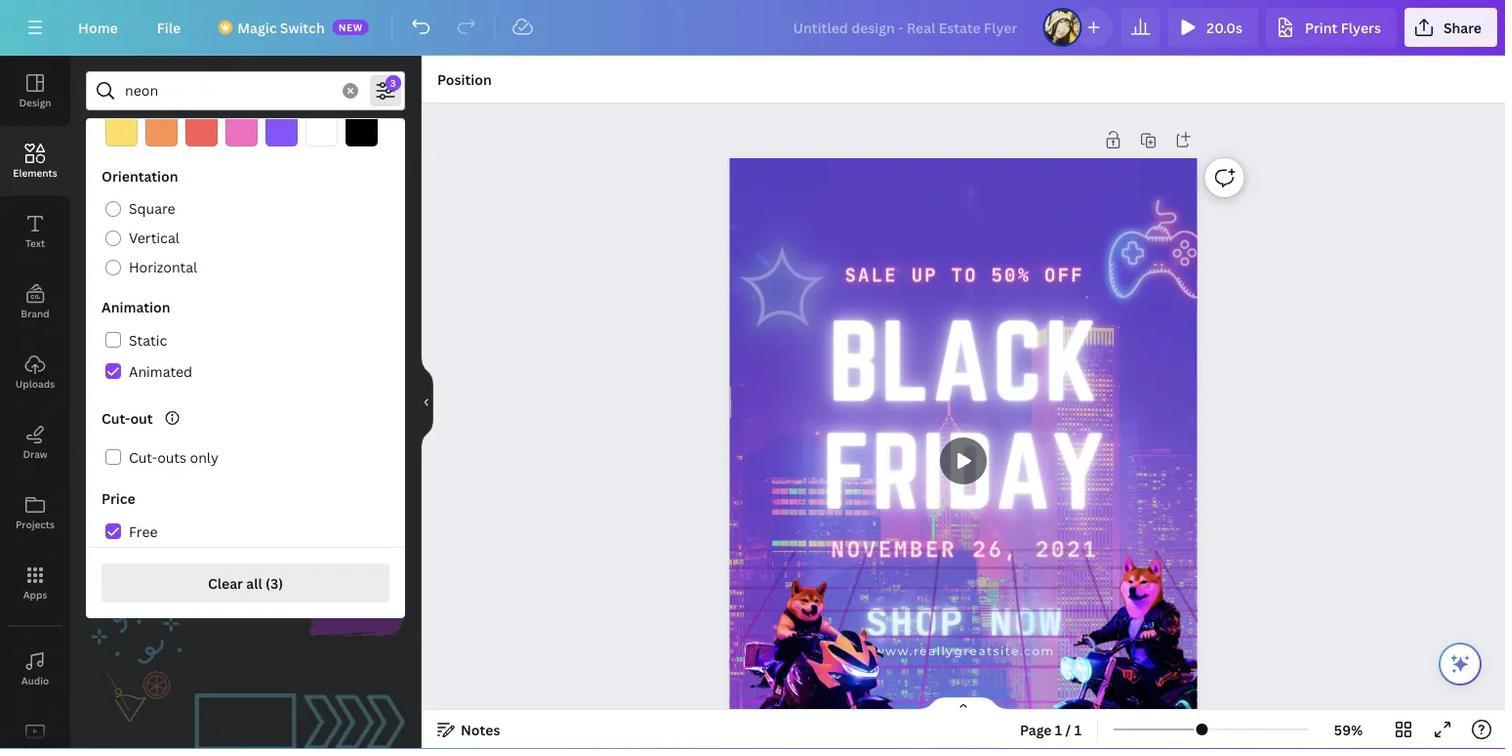 Task type: vqa. For each thing, say whether or not it's contained in the screenshot.
create
no



Task type: describe. For each thing, give the bounding box(es) containing it.
all
[[94, 127, 111, 146]]

position button
[[430, 63, 500, 95]]

neon circle button
[[331, 173, 431, 212]]

orientation option group
[[102, 193, 382, 281]]

0 vertical spatial audio
[[389, 127, 429, 146]]

Design title text field
[[778, 8, 1036, 47]]

vertical
[[129, 228, 179, 247]]

cut- for outs
[[129, 448, 157, 466]]

friday
[[823, 414, 1106, 527]]

free
[[129, 522, 158, 541]]

print
[[1306, 18, 1338, 37]]

circle
[[383, 183, 419, 202]]

outs
[[157, 448, 187, 466]]

magic switch
[[237, 18, 325, 37]]

Orange button
[[146, 114, 178, 146]]

neon for neon circle
[[344, 183, 379, 202]]

now
[[990, 599, 1064, 644]]

sale
[[845, 264, 898, 286]]

www.reallygreatsite.com
[[874, 644, 1055, 658]]

orientation
[[102, 167, 178, 185]]

hide image
[[421, 355, 434, 449]]

purple image
[[266, 114, 298, 146]]

elements
[[13, 166, 57, 179]]

apps
[[23, 588, 47, 601]]

all
[[246, 574, 262, 592]]

notes button
[[430, 714, 508, 745]]

only
[[190, 448, 219, 466]]

animation
[[102, 297, 170, 316]]

neon background button
[[86, 173, 228, 212]]

print flyers
[[1306, 18, 1382, 37]]

square
[[129, 199, 175, 217]]

/
[[1066, 720, 1072, 739]]

2 1 from the left
[[1075, 720, 1082, 739]]

50%
[[992, 264, 1032, 286]]

neon circle
[[344, 183, 419, 202]]

projects button
[[0, 478, 70, 548]]

26,
[[973, 536, 1020, 562]]

shop
[[866, 599, 965, 644]]

off
[[1045, 264, 1085, 286]]

Search elements search field
[[125, 72, 331, 109]]

background
[[137, 183, 215, 202]]

static
[[129, 331, 167, 349]]

coral red image
[[186, 114, 218, 146]]

new
[[339, 21, 363, 34]]

share button
[[1405, 8, 1498, 47]]

uploads button
[[0, 337, 70, 407]]

magic
[[237, 18, 277, 37]]

home link
[[62, 8, 134, 47]]

videos
[[265, 127, 310, 146]]

up
[[912, 264, 938, 286]]

clear all (3) button
[[102, 563, 390, 603]]

black image
[[346, 114, 378, 146]]

white image
[[306, 114, 338, 146]]

draw
[[23, 447, 47, 460]]

graphics button
[[119, 118, 194, 155]]

shapes
[[325, 127, 374, 146]]

59% button
[[1317, 714, 1381, 745]]

1 vertical spatial audio button
[[0, 634, 70, 704]]



Task type: locate. For each thing, give the bounding box(es) containing it.
canva assistant image
[[1449, 652, 1473, 676]]

main menu bar
[[0, 0, 1506, 56]]

1 horizontal spatial 1
[[1075, 720, 1082, 739]]

audio down apps
[[21, 674, 49, 687]]

share
[[1444, 18, 1482, 37]]

1 vertical spatial audio
[[21, 674, 49, 687]]

november
[[831, 536, 957, 562]]

(3)
[[266, 574, 283, 592]]

show pages image
[[917, 696, 1011, 712]]

audio right black 'button'
[[389, 127, 429, 146]]

1 right /
[[1075, 720, 1082, 739]]

20.0s
[[1207, 18, 1243, 37]]

0 horizontal spatial neon
[[99, 183, 134, 202]]

horizontal
[[129, 257, 197, 276]]

price
[[102, 489, 135, 507]]

0 vertical spatial cut-
[[102, 409, 130, 427]]

Purple button
[[266, 114, 298, 146]]

file
[[157, 18, 181, 37]]

brand
[[21, 307, 50, 320]]

1 horizontal spatial audio button
[[382, 118, 436, 155]]

notes
[[461, 720, 500, 739]]

neon background
[[99, 183, 215, 202]]

clear
[[208, 574, 243, 592]]

elements button
[[0, 126, 70, 196]]

audio inside side panel tab list
[[21, 674, 49, 687]]

1
[[1056, 720, 1063, 739], [1075, 720, 1082, 739]]

purple image
[[266, 114, 298, 146]]

text button
[[0, 196, 70, 267]]

2 neon from the left
[[344, 183, 379, 202]]

white image
[[306, 114, 338, 146]]

colorful spotlight image
[[730, 211, 1133, 749], [931, 219, 1334, 749]]

animated
[[129, 362, 192, 380]]

neon down all button
[[99, 183, 134, 202]]

option group
[[102, 70, 382, 150]]

home
[[78, 18, 118, 37]]

0 vertical spatial audio button
[[382, 118, 436, 155]]

yellow image
[[105, 114, 138, 146], [105, 114, 138, 146]]

videos button
[[257, 118, 318, 155]]

graphics
[[127, 127, 186, 146]]

cut-
[[102, 409, 130, 427], [129, 448, 157, 466]]

0 horizontal spatial 1
[[1056, 720, 1063, 739]]

1 horizontal spatial audio
[[389, 127, 429, 146]]

0 horizontal spatial audio button
[[0, 634, 70, 704]]

0 horizontal spatial audio
[[21, 674, 49, 687]]

black image
[[346, 114, 378, 146]]

1 left /
[[1056, 720, 1063, 739]]

black
[[829, 300, 1101, 420]]

Coral red button
[[186, 114, 218, 146]]

out
[[130, 409, 153, 427]]

cut-out
[[102, 409, 153, 427]]

audio button right black 'button'
[[382, 118, 436, 155]]

audio
[[389, 127, 429, 146], [21, 674, 49, 687]]

position
[[437, 70, 492, 88]]

1 vertical spatial cut-
[[129, 448, 157, 466]]

audio button
[[382, 118, 436, 155], [0, 634, 70, 704]]

to
[[952, 264, 978, 286]]

cut- for out
[[102, 409, 130, 427]]

flyers
[[1341, 18, 1382, 37]]

all button
[[86, 118, 119, 155]]

cut- down animated
[[102, 409, 130, 427]]

Pink button
[[226, 114, 258, 146]]

side panel tab list
[[0, 56, 70, 749]]

shop now
[[866, 599, 1064, 644]]

White button
[[306, 114, 338, 146]]

photos button
[[194, 118, 257, 155]]

neon left circle
[[344, 183, 379, 202]]

cut-outs only
[[129, 448, 219, 466]]

Black button
[[346, 114, 378, 146]]

59%
[[1335, 720, 1364, 739]]

apps button
[[0, 548, 70, 618]]

animation group
[[102, 324, 382, 387]]

page 1 / 1
[[1021, 720, 1082, 739]]

cut- down out
[[129, 448, 157, 466]]

1 neon from the left
[[99, 183, 134, 202]]

shapes button
[[318, 118, 382, 155]]

file button
[[141, 8, 196, 47]]

neon for neon background
[[99, 183, 134, 202]]

text
[[25, 236, 45, 250]]

design button
[[0, 56, 70, 126]]

2021
[[1036, 536, 1099, 562]]

design
[[19, 96, 51, 109]]

print flyers button
[[1267, 8, 1397, 47]]

audio button down apps
[[0, 634, 70, 704]]

brand button
[[0, 267, 70, 337]]

pink image
[[226, 114, 258, 146], [226, 114, 258, 146]]

1 horizontal spatial neon
[[344, 183, 379, 202]]

orange image
[[146, 114, 178, 146], [146, 114, 178, 146]]

switch
[[280, 18, 325, 37]]

20.0s button
[[1168, 8, 1259, 47]]

clear all (3)
[[208, 574, 283, 592]]

1 1 from the left
[[1056, 720, 1063, 739]]

projects
[[16, 518, 55, 531]]

photos
[[202, 127, 249, 146]]

uploads
[[15, 377, 55, 390]]

Yellow button
[[105, 114, 138, 146]]

page
[[1021, 720, 1052, 739]]

november 26, 2021
[[831, 536, 1099, 562]]

coral red image
[[186, 114, 218, 146]]

sale up to 50% off
[[845, 264, 1085, 286]]

neon
[[99, 183, 134, 202], [344, 183, 379, 202]]

draw button
[[0, 407, 70, 478]]



